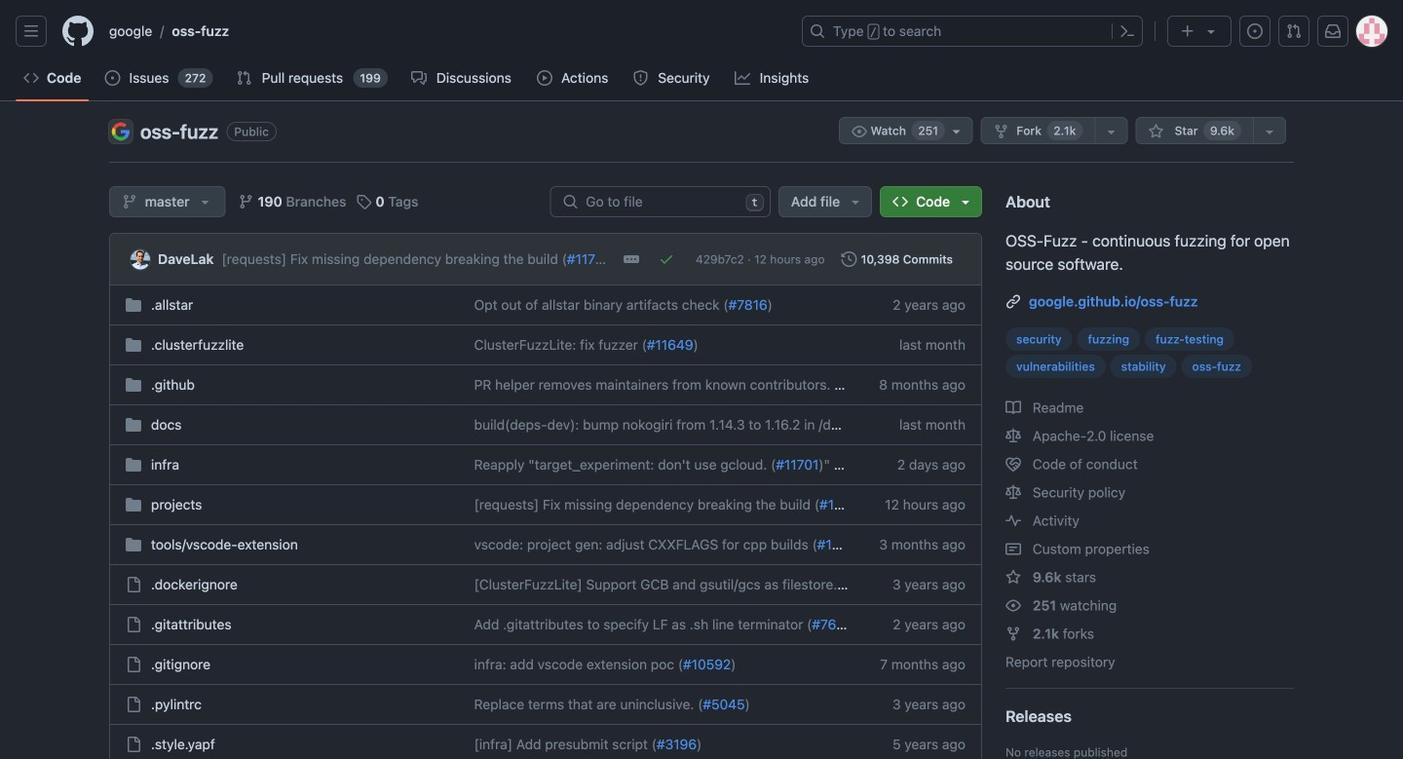 Task type: locate. For each thing, give the bounding box(es) containing it.
triangle down image for the bottom code icon
[[958, 194, 974, 210]]

code image
[[23, 70, 39, 86], [893, 194, 909, 210]]

2 triangle down image from the left
[[958, 194, 974, 210]]

0 horizontal spatial triangle down image
[[848, 194, 864, 210]]

graph image
[[735, 70, 751, 86]]

0 vertical spatial code image
[[23, 70, 39, 86]]

triangle down image for first git branch 'icon' from the left
[[197, 194, 213, 210]]

1 horizontal spatial code image
[[893, 194, 909, 210]]

1 git branch image from the left
[[122, 194, 137, 210]]

0 horizontal spatial git branch image
[[122, 194, 137, 210]]

0 vertical spatial repo forked image
[[994, 124, 1009, 139]]

git branch image
[[122, 194, 137, 210], [238, 194, 254, 210]]

1 vertical spatial directory image
[[126, 537, 141, 553]]

2 law image from the top
[[1006, 485, 1022, 501]]

1 horizontal spatial triangle down image
[[958, 194, 974, 210]]

history image
[[842, 252, 858, 267]]

shield image
[[633, 70, 649, 86]]

1 vertical spatial git pull request image
[[236, 70, 252, 86]]

law image up pulse image
[[1006, 485, 1022, 501]]

triangle down image right plus image
[[1204, 23, 1220, 39]]

law image up the 'code of conduct' image
[[1006, 428, 1022, 444]]

1 vertical spatial law image
[[1006, 485, 1022, 501]]

2 git branch image from the left
[[238, 194, 254, 210]]

open commit details image
[[624, 252, 640, 267]]

9563 users starred this repository element
[[1204, 121, 1242, 140]]

triangle down image up history image
[[848, 194, 864, 210]]

0 horizontal spatial triangle down image
[[197, 194, 213, 210]]

list
[[101, 16, 791, 47]]

directory image
[[126, 297, 141, 313], [126, 337, 141, 353], [126, 417, 141, 433], [126, 457, 141, 473], [126, 497, 141, 513]]

1 horizontal spatial git pull request image
[[1287, 23, 1302, 39]]

triangle down image
[[197, 194, 213, 210], [958, 194, 974, 210]]

1 directory image from the top
[[126, 297, 141, 313]]

3 directory image from the top
[[126, 417, 141, 433]]

git pull request image for issue opened icon
[[236, 70, 252, 86]]

1 horizontal spatial git branch image
[[238, 194, 254, 210]]

0 horizontal spatial code image
[[23, 70, 39, 86]]

triangle down image
[[1204, 23, 1220, 39], [848, 194, 864, 210]]

repo forked image
[[994, 124, 1009, 139], [1006, 626, 1022, 642]]

0 horizontal spatial git pull request image
[[236, 70, 252, 86]]

law image
[[1006, 428, 1022, 444], [1006, 485, 1022, 501]]

0 vertical spatial law image
[[1006, 428, 1022, 444]]

tag image
[[356, 194, 372, 210]]

0 vertical spatial git pull request image
[[1287, 23, 1302, 39]]

book image
[[1006, 400, 1022, 416]]

git pull request image
[[1287, 23, 1302, 39], [236, 70, 252, 86]]

0 vertical spatial directory image
[[126, 377, 141, 393]]

1 horizontal spatial triangle down image
[[1204, 23, 1220, 39]]

directory image
[[126, 377, 141, 393], [126, 537, 141, 553]]

star image
[[1149, 124, 1164, 139]]

add this repository to a list image
[[1263, 124, 1278, 139]]

1 triangle down image from the left
[[197, 194, 213, 210]]



Task type: describe. For each thing, give the bounding box(es) containing it.
owner avatar image
[[109, 120, 133, 143]]

issue opened image
[[105, 70, 120, 86]]

note image
[[1006, 542, 1022, 557]]

homepage image
[[62, 16, 94, 47]]

see your forks of this repository image
[[1104, 124, 1120, 139]]

1 law image from the top
[[1006, 428, 1022, 444]]

git pull request image for issue opened image
[[1287, 23, 1302, 39]]

eye image
[[1006, 598, 1022, 614]]

notifications image
[[1326, 23, 1341, 39]]

1 vertical spatial repo forked image
[[1006, 626, 1022, 642]]

command palette image
[[1120, 23, 1136, 39]]

5 directory image from the top
[[126, 497, 141, 513]]

1 directory image from the top
[[126, 377, 141, 393]]

issue opened image
[[1248, 23, 1263, 39]]

comment discussion image
[[411, 70, 427, 86]]

2 directory image from the top
[[126, 337, 141, 353]]

eye image
[[852, 124, 868, 139]]

plus image
[[1181, 23, 1196, 39]]

Go to file text field
[[586, 187, 738, 216]]

1 vertical spatial triangle down image
[[848, 194, 864, 210]]

play image
[[537, 70, 553, 86]]

search image
[[563, 194, 578, 210]]

pulse image
[[1006, 513, 1022, 529]]

1 vertical spatial code image
[[893, 194, 909, 210]]

star image
[[1006, 570, 1022, 585]]

check image
[[659, 252, 675, 267]]

2 directory image from the top
[[126, 537, 141, 553]]

link image
[[1006, 294, 1022, 310]]

0 vertical spatial triangle down image
[[1204, 23, 1220, 39]]

4 directory image from the top
[[126, 457, 141, 473]]

code of conduct image
[[1006, 457, 1022, 472]]

davelak image
[[131, 250, 150, 270]]



Task type: vqa. For each thing, say whether or not it's contained in the screenshot.
left the repo forked ICON
no



